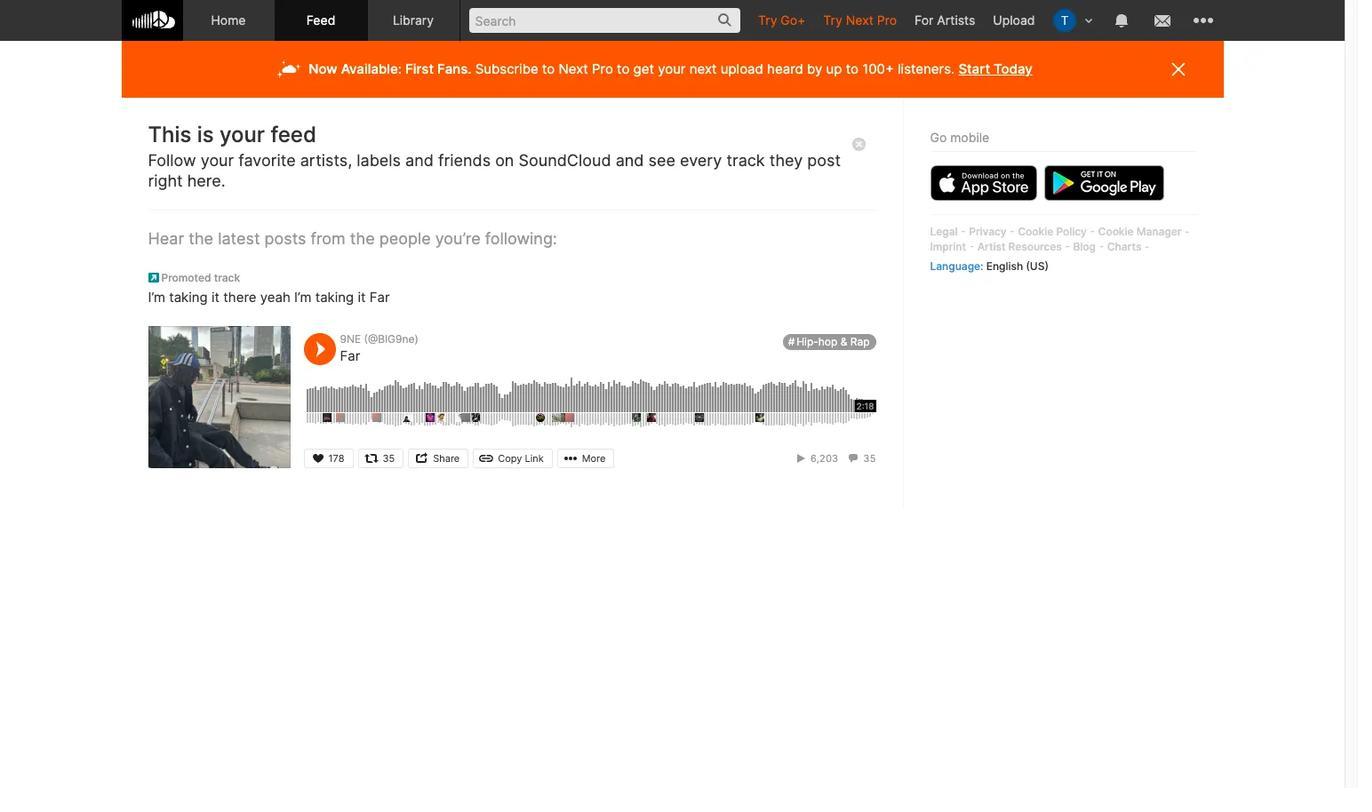 Task type: locate. For each thing, give the bounding box(es) containing it.
link
[[525, 453, 544, 465]]

2 and from the left
[[616, 151, 644, 170]]

1 35 from the left
[[383, 453, 395, 465]]

0 horizontal spatial track
[[214, 271, 240, 285]]

0 horizontal spatial it
[[212, 289, 220, 306]]

your right the get
[[658, 60, 686, 77]]

2 i'm from the left
[[294, 289, 312, 306]]

1 vertical spatial your
[[220, 122, 265, 148]]

1 i'm from the left
[[148, 289, 165, 306]]

library link
[[368, 0, 460, 41]]

0 horizontal spatial next
[[559, 60, 589, 77]]

rap
[[851, 335, 870, 349]]

cookie manager link
[[1099, 225, 1182, 238]]

⁃ right blog
[[1099, 240, 1105, 253]]

try
[[759, 12, 778, 28], [824, 12, 843, 28]]

1 horizontal spatial track
[[727, 151, 765, 170]]

track up there
[[214, 271, 240, 285]]

start
[[959, 60, 991, 77]]

you're
[[436, 229, 481, 248]]

1 vertical spatial pro
[[592, 60, 613, 77]]

2 the from the left
[[350, 229, 375, 248]]

1 horizontal spatial the
[[350, 229, 375, 248]]

charts
[[1108, 240, 1142, 253]]

track inside promoted track i'm taking it there yeah i'm taking it far
[[214, 271, 240, 285]]

hear the latest posts from the people you're following:
[[148, 229, 557, 248]]

(us)
[[1027, 259, 1049, 273]]

far down 9ne
[[340, 348, 360, 365]]

go mobile
[[931, 130, 990, 145]]

track: far by 9ne (@<a href="/big9ne">big9ne</a>) group
[[148, 271, 876, 476]]

1 horizontal spatial it
[[358, 289, 366, 306]]

2 try from the left
[[824, 12, 843, 28]]

0 vertical spatial track
[[727, 151, 765, 170]]

hop
[[819, 335, 838, 349]]

imprint link
[[931, 240, 967, 253]]

1 horizontal spatial cookie
[[1099, 225, 1134, 238]]

by
[[807, 60, 823, 77]]

next down search search field
[[559, 60, 589, 77]]

0 horizontal spatial 35
[[383, 453, 395, 465]]

soundcloud
[[519, 151, 611, 170]]

1 horizontal spatial i'm
[[294, 289, 312, 306]]

next up 100+
[[846, 12, 874, 28]]

feed link
[[275, 0, 368, 41]]

for artists
[[915, 12, 976, 28]]

next
[[690, 60, 717, 77]]

far element
[[148, 326, 290, 469]]

0 vertical spatial far
[[370, 289, 390, 306]]

listeners.
[[898, 60, 955, 77]]

1 vertical spatial track
[[214, 271, 240, 285]]

i'm right yeah
[[294, 289, 312, 306]]

1 horizontal spatial taking
[[315, 289, 354, 306]]

1 horizontal spatial far
[[370, 289, 390, 306]]

copy link button
[[473, 449, 553, 469]]

0 horizontal spatial cookie
[[1019, 225, 1054, 238]]

latest
[[218, 229, 260, 248]]

0 horizontal spatial to
[[542, 60, 555, 77]]

copy link
[[498, 453, 544, 465]]

upload
[[721, 60, 764, 77]]

to right subscribe on the top of page
[[542, 60, 555, 77]]

taking down promoted at the top left of the page
[[169, 289, 208, 306]]

for artists link
[[906, 0, 985, 40]]

0 horizontal spatial pro
[[592, 60, 613, 77]]

and inside and see every track they post right here.
[[616, 151, 644, 170]]

and see every track they post right here.
[[148, 151, 841, 191]]

1 try from the left
[[759, 12, 778, 28]]

0 horizontal spatial far
[[340, 348, 360, 365]]

and left see
[[616, 151, 644, 170]]

your up favorite
[[220, 122, 265, 148]]

and
[[406, 151, 434, 170], [616, 151, 644, 170]]

share
[[433, 453, 460, 465]]

0 vertical spatial next
[[846, 12, 874, 28]]

35 left share popup button
[[383, 453, 395, 465]]

0 horizontal spatial taking
[[169, 289, 208, 306]]

charts link
[[1108, 240, 1142, 253]]

i'm
[[148, 289, 165, 306], [294, 289, 312, 306]]

0 horizontal spatial i'm
[[148, 289, 165, 306]]

follow your favorite artists, labels and friends on soundcloud
[[148, 151, 611, 170]]

policy
[[1057, 225, 1088, 238]]

it left there
[[212, 289, 220, 306]]

1 horizontal spatial to
[[617, 60, 630, 77]]

9ne            (@big9ne) link
[[340, 333, 419, 346]]

to
[[542, 60, 555, 77], [617, 60, 630, 77], [846, 60, 859, 77]]

go
[[931, 130, 947, 145]]

⁃
[[961, 225, 967, 238], [1010, 225, 1016, 238], [1090, 225, 1096, 238], [1185, 225, 1191, 238], [970, 240, 975, 253], [1065, 240, 1071, 253], [1099, 240, 1105, 253], [1145, 240, 1151, 253]]

cookie
[[1019, 225, 1054, 238], [1099, 225, 1134, 238]]

cookie up resources
[[1019, 225, 1054, 238]]

1 the from the left
[[189, 229, 214, 248]]

next
[[846, 12, 874, 28], [559, 60, 589, 77]]

there
[[223, 289, 257, 306]]

0 horizontal spatial try
[[759, 12, 778, 28]]

yeah
[[260, 289, 291, 306]]

to left the get
[[617, 60, 630, 77]]

right
[[148, 172, 183, 191]]

heard
[[768, 60, 804, 77]]

and right the labels
[[406, 151, 434, 170]]

pro
[[878, 12, 897, 28], [592, 60, 613, 77]]

language:
[[931, 259, 984, 273]]

to right up
[[846, 60, 859, 77]]

cookie up charts
[[1099, 225, 1134, 238]]

far link
[[340, 348, 360, 365]]

this
[[148, 122, 192, 148]]

fans.
[[437, 60, 472, 77]]

pro left for on the right top of page
[[878, 12, 897, 28]]

the right "from"
[[350, 229, 375, 248]]

it up 9ne
[[358, 289, 366, 306]]

see
[[649, 151, 676, 170]]

start today link
[[959, 60, 1033, 77]]

pro left the get
[[592, 60, 613, 77]]

1 vertical spatial next
[[559, 60, 589, 77]]

0 horizontal spatial the
[[189, 229, 214, 248]]

None search field
[[460, 0, 750, 40]]

1 horizontal spatial 35
[[864, 453, 876, 465]]

2 it from the left
[[358, 289, 366, 306]]

35 right 6,203
[[864, 453, 876, 465]]

subscribe
[[476, 60, 539, 77]]

0 vertical spatial your
[[658, 60, 686, 77]]

1 horizontal spatial pro
[[878, 12, 897, 28]]

more button
[[557, 449, 615, 469]]

9ne            (@big9ne) far
[[340, 333, 419, 365]]

try left the go+
[[759, 12, 778, 28]]

1 vertical spatial far
[[340, 348, 360, 365]]

try for try next pro
[[824, 12, 843, 28]]

on
[[495, 151, 514, 170]]

feed
[[271, 122, 317, 148]]

is
[[197, 122, 214, 148]]

1 horizontal spatial try
[[824, 12, 843, 28]]

&
[[841, 335, 848, 349]]

it
[[212, 289, 220, 306], [358, 289, 366, 306]]

2 horizontal spatial to
[[846, 60, 859, 77]]

taking
[[169, 289, 208, 306], [315, 289, 354, 306]]

taking up 9ne
[[315, 289, 354, 306]]

artists
[[937, 12, 976, 28]]

3 to from the left
[[846, 60, 859, 77]]

artists,
[[300, 151, 352, 170]]

track left they on the right top
[[727, 151, 765, 170]]

the
[[189, 229, 214, 248], [350, 229, 375, 248]]

track
[[727, 151, 765, 170], [214, 271, 240, 285]]

the right hear at the top left of the page
[[189, 229, 214, 248]]

post
[[808, 151, 841, 170]]

far up "9ne            (@big9ne)" link
[[370, 289, 390, 306]]

your up here.
[[201, 151, 234, 170]]

track stats element
[[794, 449, 876, 469]]

i'm down promoted at the top left of the page
[[148, 289, 165, 306]]

try right the go+
[[824, 12, 843, 28]]

178
[[329, 453, 345, 465]]

⁃ left artist
[[970, 240, 975, 253]]

far
[[370, 289, 390, 306], [340, 348, 360, 365]]

blog link
[[1074, 240, 1097, 253]]

2 35 from the left
[[864, 453, 876, 465]]

0 horizontal spatial and
[[406, 151, 434, 170]]

1 horizontal spatial and
[[616, 151, 644, 170]]

people
[[379, 229, 431, 248]]

far inside 9ne            (@big9ne) far
[[340, 348, 360, 365]]



Task type: describe. For each thing, give the bounding box(es) containing it.
1 horizontal spatial next
[[846, 12, 874, 28]]

1 to from the left
[[542, 60, 555, 77]]

upload link
[[985, 0, 1045, 40]]

upload
[[994, 12, 1036, 28]]

1 it from the left
[[212, 289, 220, 306]]

try next pro link
[[815, 0, 906, 40]]

go+
[[781, 12, 806, 28]]

available:
[[341, 60, 402, 77]]

more
[[582, 453, 606, 465]]

tara schultz's avatar element
[[1053, 9, 1077, 32]]

get
[[634, 60, 654, 77]]

they
[[770, 151, 803, 170]]

⁃ down policy
[[1065, 240, 1071, 253]]

2 cookie from the left
[[1099, 225, 1134, 238]]

following:
[[485, 229, 557, 248]]

favorite
[[239, 151, 296, 170]]

⁃ right 'legal'
[[961, 225, 967, 238]]

2 to from the left
[[617, 60, 630, 77]]

for
[[915, 12, 934, 28]]

resources
[[1009, 240, 1063, 253]]

feed
[[307, 12, 336, 28]]

promoted track i'm taking it there yeah i'm taking it far
[[148, 271, 390, 306]]

try go+
[[759, 12, 806, 28]]

home
[[211, 12, 246, 28]]

9ne
[[340, 333, 361, 346]]

legal ⁃ privacy ⁃ cookie policy ⁃ cookie manager ⁃ imprint ⁃ artist resources ⁃ blog ⁃ charts ⁃ language: english (us)
[[931, 225, 1191, 273]]

1 and from the left
[[406, 151, 434, 170]]

Search search field
[[469, 8, 741, 33]]

artist
[[978, 240, 1006, 253]]

track inside and see every track they post right here.
[[727, 151, 765, 170]]

privacy link
[[970, 225, 1007, 238]]

try next pro
[[824, 12, 897, 28]]

hip-hop & rap
[[797, 335, 870, 349]]

(@big9ne)
[[364, 333, 419, 346]]

try go+ link
[[750, 0, 815, 40]]

artist resources link
[[978, 240, 1063, 253]]

100+
[[863, 60, 894, 77]]

hip-
[[797, 335, 819, 349]]

hip-hop & rap link
[[783, 334, 876, 350]]

1 taking from the left
[[169, 289, 208, 306]]

⁃ up artist resources link
[[1010, 225, 1016, 238]]

2 taking from the left
[[315, 289, 354, 306]]

imprint
[[931, 240, 967, 253]]

⁃ down cookie manager link
[[1145, 240, 1151, 253]]

1 cookie from the left
[[1019, 225, 1054, 238]]

share button
[[408, 449, 469, 469]]

copy
[[498, 453, 522, 465]]

here.
[[187, 172, 226, 191]]

178 button
[[304, 449, 354, 469]]

every
[[680, 151, 722, 170]]

blog
[[1074, 240, 1097, 253]]

friends
[[438, 151, 491, 170]]

⁃ up blog link
[[1090, 225, 1096, 238]]

manager
[[1137, 225, 1182, 238]]

legal
[[931, 225, 958, 238]]

35 inside track stats 'element'
[[864, 453, 876, 465]]

promoted
[[161, 271, 211, 285]]

posts
[[265, 229, 306, 248]]

follow
[[148, 151, 196, 170]]

now available: first fans. subscribe to next pro to get your next upload heard by up to 100+ listeners. start today
[[309, 60, 1033, 77]]

this is your feed
[[148, 122, 317, 148]]

up
[[827, 60, 843, 77]]

from
[[311, 229, 346, 248]]

0 vertical spatial pro
[[878, 12, 897, 28]]

35 button
[[358, 449, 404, 469]]

first
[[406, 60, 434, 77]]

mobile
[[951, 130, 990, 145]]

⁃ right manager
[[1185, 225, 1191, 238]]

cookie policy link
[[1019, 225, 1088, 238]]

far inside promoted track i'm taking it there yeah i'm taking it far
[[370, 289, 390, 306]]

library
[[393, 12, 434, 28]]

6,203
[[811, 453, 839, 465]]

2 vertical spatial your
[[201, 151, 234, 170]]

35 inside popup button
[[383, 453, 395, 465]]

try for try go+
[[759, 12, 778, 28]]

today
[[994, 60, 1033, 77]]

home link
[[183, 0, 275, 41]]

hear
[[148, 229, 184, 248]]

now
[[309, 60, 338, 77]]

privacy
[[970, 225, 1007, 238]]

labels
[[357, 151, 401, 170]]

english
[[987, 259, 1024, 273]]



Task type: vqa. For each thing, say whether or not it's contained in the screenshot.
'Drag and drop your tracks & albums here'
no



